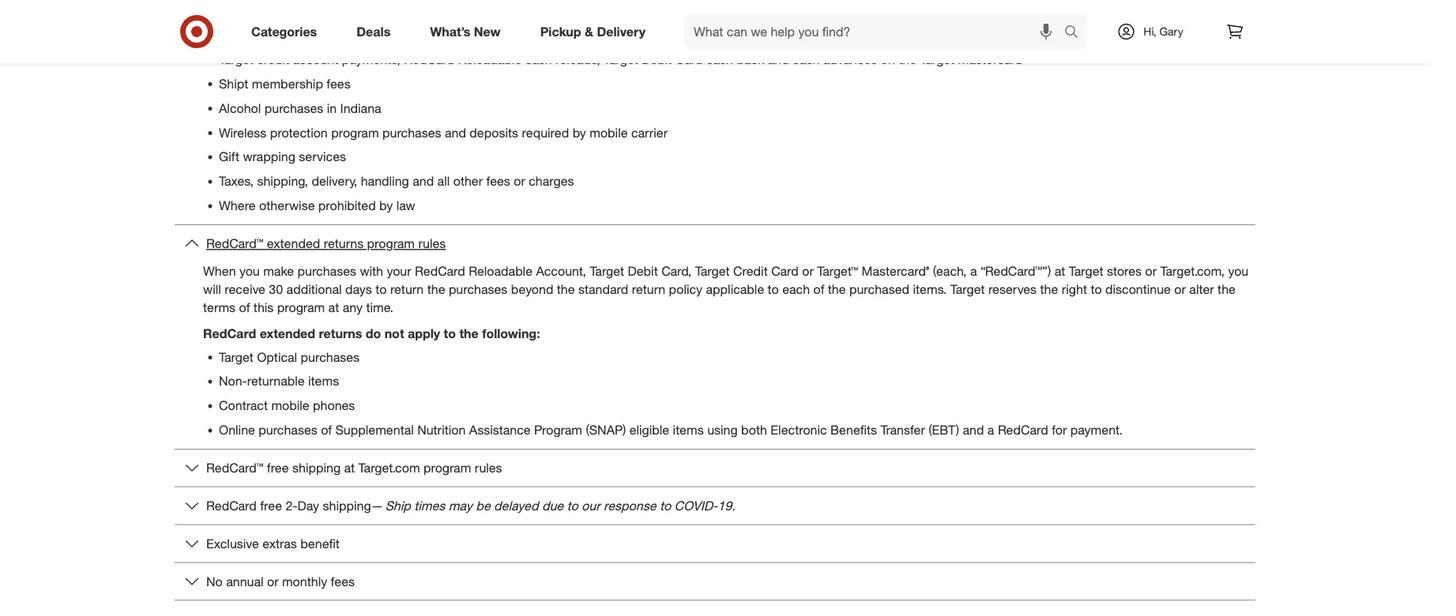 Task type: describe. For each thing, give the bounding box(es) containing it.
non-returnable items
[[219, 374, 339, 389]]

2-
[[286, 498, 298, 514]]

the down account,
[[557, 281, 575, 297]]

receive
[[225, 281, 266, 297]]

and left deposits
[[445, 125, 466, 140]]

electronic
[[771, 422, 827, 438]]

redcard™ extended returns program rules
[[206, 236, 446, 251]]

0 vertical spatial at
[[1055, 263, 1066, 279]]

target down redcard™ extended returns program rules dropdown button
[[695, 263, 730, 279]]

target down (each,
[[951, 281, 985, 297]]

redcard down "what's"
[[404, 52, 455, 67]]

the left right
[[1041, 281, 1059, 297]]

carrier
[[632, 125, 668, 140]]

optical
[[257, 349, 297, 365]]

0 vertical spatial debit
[[642, 52, 672, 67]]

or left alter
[[1175, 281, 1186, 297]]

on
[[881, 52, 895, 67]]

0 vertical spatial reloadable
[[458, 52, 522, 67]]

reserves
[[989, 281, 1037, 297]]

mastercard®
[[862, 263, 930, 279]]

standard
[[579, 281, 629, 297]]

debit inside the when you make purchases with your redcard reloadable account, target debit card, target credit card or target™ mastercard® (each, a "redcard™") at target stores or target.com, you will receive 30 additional days to return the purchases beyond the standard return policy applicable to each of the purchased items. target reserves the right to discontinue or alter the terms of this program at any time.
[[628, 263, 658, 279]]

law
[[397, 198, 416, 213]]

redcard™ extended returns program rules button
[[175, 225, 1256, 262]]

target up the standard
[[590, 263, 625, 279]]

1 vertical spatial mobile
[[271, 398, 310, 413]]

due
[[542, 498, 564, 514]]

gift wrapping services
[[219, 149, 346, 165]]

target up non- on the left of page
[[219, 349, 254, 365]]

returns for do
[[319, 326, 362, 341]]

policy
[[669, 281, 703, 297]]

(snap)
[[586, 422, 626, 438]]

no
[[206, 574, 223, 589]]

eligible
[[630, 422, 670, 438]]

terms
[[203, 300, 236, 315]]

program
[[534, 422, 583, 438]]

delayed
[[494, 498, 539, 514]]

program down indiana
[[331, 125, 379, 140]]

the up apply
[[427, 281, 445, 297]]

target credit account payments, redcard reloadable cash reloads, target debit card cash back and cash advances on the target mastercard
[[219, 52, 1023, 67]]

your
[[387, 263, 411, 279]]

right
[[1062, 281, 1088, 297]]

ship
[[385, 498, 411, 514]]

the left following:
[[460, 326, 479, 341]]

target right the "on" in the right of the page
[[920, 52, 955, 67]]

redcard™ for redcard™ extended returns program rules
[[206, 236, 264, 251]]

or up discontinue
[[1146, 263, 1157, 279]]

response
[[604, 498, 656, 514]]

wireless
[[219, 125, 267, 140]]

required
[[522, 125, 569, 140]]

(each,
[[933, 263, 967, 279]]

2 vertical spatial of
[[321, 422, 332, 438]]

redcard™ free shipping at target.com program rules button
[[175, 450, 1256, 487]]

online purchases of supplemental nutrition assistance program (snap) eligible items using both electronic benefits transfer (ebt) and a redcard for payment.
[[219, 422, 1123, 438]]

rules inside redcard™ extended returns program rules dropdown button
[[419, 236, 446, 251]]

purchases down contract mobile phones
[[259, 422, 318, 438]]

following:
[[482, 326, 540, 341]]

purchases left beyond
[[449, 281, 508, 297]]

0 horizontal spatial of
[[239, 300, 250, 315]]

phones
[[313, 398, 355, 413]]

otherwise
[[259, 198, 315, 213]]

all
[[438, 173, 450, 189]]

credit
[[734, 263, 768, 279]]

30
[[269, 281, 283, 297]]

in
[[327, 100, 337, 116]]

2 cash from the left
[[707, 52, 734, 67]]

monthly
[[282, 574, 327, 589]]

deals link
[[343, 14, 410, 49]]

&
[[585, 24, 594, 39]]

2 you from the left
[[1229, 263, 1249, 279]]

when
[[203, 263, 236, 279]]

the down target™
[[828, 281, 846, 297]]

protection
[[270, 125, 328, 140]]

charges
[[529, 173, 574, 189]]

alcohol
[[219, 100, 261, 116]]

program inside the when you make purchases with your redcard reloadable account, target debit card, target credit card or target™ mastercard® (each, a "redcard™") at target stores or target.com, you will receive 30 additional days to return the purchases beyond the standard return policy applicable to each of the purchased items. target reserves the right to discontinue or alter the terms of this program at any time.
[[277, 300, 325, 315]]

taxes,
[[219, 173, 254, 189]]

to left each
[[768, 281, 779, 297]]

benefits
[[831, 422, 877, 438]]

target.com
[[359, 460, 420, 476]]

deals
[[357, 24, 391, 39]]

to right right
[[1091, 281, 1102, 297]]

membership
[[252, 76, 323, 91]]

benefit
[[301, 536, 340, 551]]

services
[[299, 149, 346, 165]]

returnable
[[247, 374, 305, 389]]

search
[[1058, 25, 1096, 41]]

days
[[345, 281, 372, 297]]

1 you from the left
[[240, 263, 260, 279]]

target.com,
[[1161, 263, 1225, 279]]

account
[[293, 52, 339, 67]]

the right the "on" in the right of the page
[[899, 52, 917, 67]]

wrapping
[[243, 149, 296, 165]]

1 horizontal spatial items
[[673, 422, 704, 438]]

where otherwise prohibited by law
[[219, 198, 416, 213]]

What can we help you find? suggestions appear below search field
[[685, 14, 1069, 49]]

shipt
[[219, 76, 248, 91]]

time.
[[366, 300, 394, 315]]

0 horizontal spatial items
[[308, 374, 339, 389]]

a inside the when you make purchases with your redcard reloadable account, target debit card, target credit card or target™ mastercard® (each, a "redcard™") at target stores or target.com, you will receive 30 additional days to return the purchases beyond the standard return policy applicable to each of the purchased items. target reserves the right to discontinue or alter the terms of this program at any time.
[[971, 263, 978, 279]]

exclusive
[[206, 536, 259, 551]]

previous purchases
[[219, 27, 330, 43]]

pickup
[[540, 24, 581, 39]]

wireless protection program purchases and deposits required by mobile carrier
[[219, 125, 668, 140]]

or left charges
[[514, 173, 526, 189]]

search button
[[1058, 14, 1096, 52]]

0 horizontal spatial by
[[379, 198, 393, 213]]

redcard free 2-day shipping — ship times may be delayed due to our response to covid-19.
[[206, 498, 736, 514]]

not
[[385, 326, 404, 341]]

—
[[371, 498, 382, 514]]

purchases up additional
[[298, 263, 356, 279]]

previous
[[219, 27, 268, 43]]

when you make purchases with your redcard reloadable account, target debit card, target credit card or target™ mastercard® (each, a "redcard™") at target stores or target.com, you will receive 30 additional days to return the purchases beyond the standard return policy applicable to each of the purchased items. target reserves the right to discontinue or alter the terms of this program at any time.
[[203, 263, 1249, 315]]

what's new
[[430, 24, 501, 39]]

no annual or monthly fees button
[[175, 563, 1256, 600]]

delivery,
[[312, 173, 358, 189]]

annual
[[226, 574, 264, 589]]

target up shipt
[[219, 52, 254, 67]]

deposits
[[470, 125, 519, 140]]

may
[[449, 498, 473, 514]]

0 vertical spatial fees
[[327, 76, 351, 91]]

categories
[[251, 24, 317, 39]]



Task type: vqa. For each thing, say whether or not it's contained in the screenshot.
A
yes



Task type: locate. For each thing, give the bounding box(es) containing it.
cash left advances
[[793, 52, 820, 67]]

to right apply
[[444, 326, 456, 341]]

returns inside dropdown button
[[324, 236, 364, 251]]

handling
[[361, 173, 409, 189]]

items.
[[913, 281, 947, 297]]

purchases up 'protection'
[[265, 100, 323, 116]]

0 vertical spatial returns
[[324, 236, 364, 251]]

0 vertical spatial card
[[676, 52, 703, 67]]

1 horizontal spatial of
[[321, 422, 332, 438]]

0 vertical spatial redcard™
[[206, 236, 264, 251]]

each
[[783, 281, 810, 297]]

redcard™ inside dropdown button
[[206, 236, 264, 251]]

0 vertical spatial items
[[308, 374, 339, 389]]

you right target.com,
[[1229, 263, 1249, 279]]

by
[[573, 125, 586, 140], [379, 198, 393, 213]]

and right back
[[768, 52, 790, 67]]

items left using
[[673, 422, 704, 438]]

1 vertical spatial at
[[329, 300, 339, 315]]

and left all
[[413, 173, 434, 189]]

a right (each,
[[971, 263, 978, 279]]

fees inside dropdown button
[[331, 574, 355, 589]]

exclusive extras benefit button
[[175, 525, 1256, 562]]

account,
[[536, 263, 586, 279]]

extended for redcard
[[260, 326, 315, 341]]

cash left back
[[707, 52, 734, 67]]

shipping down redcard™ free shipping at target.com program rules
[[323, 498, 371, 514]]

redcard™ down online
[[206, 460, 264, 476]]

do
[[366, 326, 381, 341]]

mastercard
[[959, 52, 1023, 67]]

redcard
[[404, 52, 455, 67], [415, 263, 465, 279], [203, 326, 256, 341], [998, 422, 1049, 438], [206, 498, 257, 514]]

rules inside "redcard™ free shipping at target.com program rules" dropdown button
[[475, 460, 502, 476]]

0 vertical spatial rules
[[419, 236, 446, 251]]

covid-
[[675, 498, 718, 514]]

debit
[[642, 52, 672, 67], [628, 263, 658, 279]]

at inside "redcard™ free shipping at target.com program rules" dropdown button
[[344, 460, 355, 476]]

0 horizontal spatial you
[[240, 263, 260, 279]]

reloadable up beyond
[[469, 263, 533, 279]]

redcard right your in the left top of the page
[[415, 263, 465, 279]]

1 vertical spatial card
[[772, 263, 799, 279]]

"redcard™")
[[981, 263, 1052, 279]]

to up time.
[[376, 281, 387, 297]]

return down your in the left top of the page
[[390, 281, 424, 297]]

stores
[[1107, 263, 1142, 279]]

back
[[737, 52, 765, 67]]

redcard™ free shipping at target.com program rules
[[206, 460, 502, 476]]

of down phones
[[321, 422, 332, 438]]

extended inside dropdown button
[[267, 236, 320, 251]]

or right annual at left bottom
[[267, 574, 279, 589]]

target down 'delivery'
[[604, 52, 639, 67]]

at left the target.com
[[344, 460, 355, 476]]

fees
[[327, 76, 351, 91], [487, 173, 511, 189], [331, 574, 355, 589]]

make
[[263, 263, 294, 279]]

and right (ebt)
[[963, 422, 985, 438]]

or up each
[[803, 263, 814, 279]]

debit left card,
[[628, 263, 658, 279]]

0 vertical spatial extended
[[267, 236, 320, 251]]

pickup & delivery link
[[527, 14, 666, 49]]

extended for redcard™
[[267, 236, 320, 251]]

rules
[[419, 236, 446, 251], [475, 460, 502, 476]]

2 horizontal spatial at
[[1055, 263, 1066, 279]]

1 vertical spatial by
[[379, 198, 393, 213]]

0 horizontal spatial mobile
[[271, 398, 310, 413]]

0 vertical spatial of
[[814, 281, 825, 297]]

rules up be
[[475, 460, 502, 476]]

0 horizontal spatial a
[[971, 263, 978, 279]]

returns
[[324, 236, 364, 251], [319, 326, 362, 341]]

shipping up day
[[292, 460, 341, 476]]

or inside dropdown button
[[267, 574, 279, 589]]

fees right other
[[487, 173, 511, 189]]

redcard up exclusive on the bottom
[[206, 498, 257, 514]]

with
[[360, 263, 383, 279]]

where
[[219, 198, 256, 213]]

other
[[454, 173, 483, 189]]

1 vertical spatial extended
[[260, 326, 315, 341]]

3 cash from the left
[[793, 52, 820, 67]]

the
[[899, 52, 917, 67], [427, 281, 445, 297], [557, 281, 575, 297], [828, 281, 846, 297], [1041, 281, 1059, 297], [1218, 281, 1236, 297], [460, 326, 479, 341]]

nutrition
[[418, 422, 466, 438]]

what's
[[430, 24, 471, 39]]

delivery
[[597, 24, 646, 39]]

1 vertical spatial returns
[[319, 326, 362, 341]]

0 vertical spatial a
[[971, 263, 978, 279]]

additional
[[287, 281, 342, 297]]

cash down pickup
[[525, 52, 552, 67]]

of right each
[[814, 281, 825, 297]]

0 horizontal spatial card
[[676, 52, 703, 67]]

returns down prohibited in the left of the page
[[324, 236, 364, 251]]

1 horizontal spatial return
[[632, 281, 666, 297]]

our
[[582, 498, 600, 514]]

to
[[376, 281, 387, 297], [768, 281, 779, 297], [1091, 281, 1102, 297], [444, 326, 456, 341], [567, 498, 578, 514], [660, 498, 671, 514]]

items
[[308, 374, 339, 389], [673, 422, 704, 438]]

1 vertical spatial items
[[673, 422, 704, 438]]

0 vertical spatial mobile
[[590, 125, 628, 140]]

1 cash from the left
[[525, 52, 552, 67]]

returns down any
[[319, 326, 362, 341]]

program inside dropdown button
[[424, 460, 471, 476]]

2 redcard™ from the top
[[206, 460, 264, 476]]

by right the "required"
[[573, 125, 586, 140]]

payments,
[[342, 52, 401, 67]]

no annual or monthly fees
[[206, 574, 355, 589]]

shipt membership fees
[[219, 76, 351, 91]]

return down card,
[[632, 281, 666, 297]]

free for redcard
[[260, 498, 282, 514]]

purchased
[[850, 281, 910, 297]]

to left covid-
[[660, 498, 671, 514]]

redcard inside the when you make purchases with your redcard reloadable account, target debit card, target credit card or target™ mastercard® (each, a "redcard™") at target stores or target.com, you will receive 30 additional days to return the purchases beyond the standard return policy applicable to each of the purchased items. target reserves the right to discontinue or alter the terms of this program at any time.
[[415, 263, 465, 279]]

(ebt)
[[929, 422, 960, 438]]

fees right monthly
[[331, 574, 355, 589]]

1 horizontal spatial a
[[988, 422, 995, 438]]

free left 2-
[[260, 498, 282, 514]]

1 vertical spatial redcard™
[[206, 460, 264, 476]]

1 vertical spatial fees
[[487, 173, 511, 189]]

0 vertical spatial by
[[573, 125, 586, 140]]

what's new link
[[417, 14, 521, 49]]

a right (ebt)
[[988, 422, 995, 438]]

purchases up account
[[271, 27, 330, 43]]

1 vertical spatial free
[[260, 498, 282, 514]]

by left law
[[379, 198, 393, 213]]

1 horizontal spatial cash
[[707, 52, 734, 67]]

card
[[676, 52, 703, 67], [772, 263, 799, 279]]

at left any
[[329, 300, 339, 315]]

mobile down non-returnable items
[[271, 398, 310, 413]]

program up your in the left top of the page
[[367, 236, 415, 251]]

0 vertical spatial shipping
[[292, 460, 341, 476]]

2 horizontal spatial of
[[814, 281, 825, 297]]

1 vertical spatial rules
[[475, 460, 502, 476]]

hi,
[[1144, 25, 1157, 38]]

purchases
[[271, 27, 330, 43], [265, 100, 323, 116], [383, 125, 441, 140], [298, 263, 356, 279], [449, 281, 508, 297], [301, 349, 360, 365], [259, 422, 318, 438]]

purchases up taxes, shipping, delivery, handling and all other fees or charges
[[383, 125, 441, 140]]

card left back
[[676, 52, 703, 67]]

alcohol purchases in indiana
[[219, 100, 382, 116]]

0 horizontal spatial return
[[390, 281, 424, 297]]

shipping,
[[257, 173, 308, 189]]

redcard down terms
[[203, 326, 256, 341]]

2 vertical spatial at
[[344, 460, 355, 476]]

0 horizontal spatial at
[[329, 300, 339, 315]]

1 redcard™ from the top
[[206, 236, 264, 251]]

free up 2-
[[267, 460, 289, 476]]

shipping inside dropdown button
[[292, 460, 341, 476]]

target up right
[[1069, 263, 1104, 279]]

0 vertical spatial free
[[267, 460, 289, 476]]

redcard™ for redcard™ free shipping at target.com program rules
[[206, 460, 264, 476]]

times
[[414, 498, 445, 514]]

target™
[[818, 263, 859, 279]]

extended up make
[[267, 236, 320, 251]]

program inside dropdown button
[[367, 236, 415, 251]]

items up phones
[[308, 374, 339, 389]]

1 horizontal spatial you
[[1229, 263, 1249, 279]]

applicable
[[706, 281, 765, 297]]

redcard™ up when
[[206, 236, 264, 251]]

2 horizontal spatial cash
[[793, 52, 820, 67]]

0 horizontal spatial cash
[[525, 52, 552, 67]]

2 return from the left
[[632, 281, 666, 297]]

redcard™ inside dropdown button
[[206, 460, 264, 476]]

mobile left carrier
[[590, 125, 628, 140]]

beyond
[[511, 281, 554, 297]]

contract mobile phones
[[219, 398, 355, 413]]

2 vertical spatial fees
[[331, 574, 355, 589]]

free for redcard™
[[267, 460, 289, 476]]

indiana
[[340, 100, 382, 116]]

new
[[474, 24, 501, 39]]

program down additional
[[277, 300, 325, 315]]

you up receive
[[240, 263, 260, 279]]

1 vertical spatial a
[[988, 422, 995, 438]]

1 horizontal spatial card
[[772, 263, 799, 279]]

1 horizontal spatial by
[[573, 125, 586, 140]]

1 vertical spatial reloadable
[[469, 263, 533, 279]]

1 horizontal spatial rules
[[475, 460, 502, 476]]

payment.
[[1071, 422, 1123, 438]]

extended up target optical purchases
[[260, 326, 315, 341]]

extended
[[267, 236, 320, 251], [260, 326, 315, 341]]

at up right
[[1055, 263, 1066, 279]]

1 horizontal spatial at
[[344, 460, 355, 476]]

program down nutrition
[[424, 460, 471, 476]]

free inside dropdown button
[[267, 460, 289, 476]]

redcard left for
[[998, 422, 1049, 438]]

redcard extended returns do not apply to the following:
[[203, 326, 540, 341]]

of down receive
[[239, 300, 250, 315]]

reloads,
[[556, 52, 600, 67]]

taxes, shipping, delivery, handling and all other fees or charges
[[219, 173, 574, 189]]

at
[[1055, 263, 1066, 279], [329, 300, 339, 315], [344, 460, 355, 476]]

debit down 'delivery'
[[642, 52, 672, 67]]

1 vertical spatial of
[[239, 300, 250, 315]]

1 horizontal spatial mobile
[[590, 125, 628, 140]]

to left our
[[567, 498, 578, 514]]

1 return from the left
[[390, 281, 424, 297]]

reloadable inside the when you make purchases with your redcard reloadable account, target debit card, target credit card or target™ mastercard® (each, a "redcard™") at target stores or target.com, you will receive 30 additional days to return the purchases beyond the standard return policy applicable to each of the purchased items. target reserves the right to discontinue or alter the terms of this program at any time.
[[469, 263, 533, 279]]

returns for program
[[324, 236, 364, 251]]

the right alter
[[1218, 281, 1236, 297]]

alter
[[1190, 281, 1215, 297]]

day
[[298, 498, 319, 514]]

rules down all
[[419, 236, 446, 251]]

supplemental
[[336, 422, 414, 438]]

1 vertical spatial debit
[[628, 263, 658, 279]]

redcard™
[[206, 236, 264, 251], [206, 460, 264, 476]]

19.
[[718, 498, 736, 514]]

purchases down redcard extended returns do not apply to the following: in the bottom left of the page
[[301, 349, 360, 365]]

card inside the when you make purchases with your redcard reloadable account, target debit card, target credit card or target™ mastercard® (each, a "redcard™") at target stores or target.com, you will receive 30 additional days to return the purchases beyond the standard return policy applicable to each of the purchased items. target reserves the right to discontinue or alter the terms of this program at any time.
[[772, 263, 799, 279]]

0 horizontal spatial rules
[[419, 236, 446, 251]]

a
[[971, 263, 978, 279], [988, 422, 995, 438]]

reloadable down new
[[458, 52, 522, 67]]

target optical purchases
[[219, 349, 360, 365]]

or
[[514, 173, 526, 189], [803, 263, 814, 279], [1146, 263, 1157, 279], [1175, 281, 1186, 297], [267, 574, 279, 589]]

1 vertical spatial shipping
[[323, 498, 371, 514]]

fees up in
[[327, 76, 351, 91]]

discontinue
[[1106, 281, 1171, 297]]

card up each
[[772, 263, 799, 279]]

mobile
[[590, 125, 628, 140], [271, 398, 310, 413]]

gift
[[219, 149, 239, 165]]



